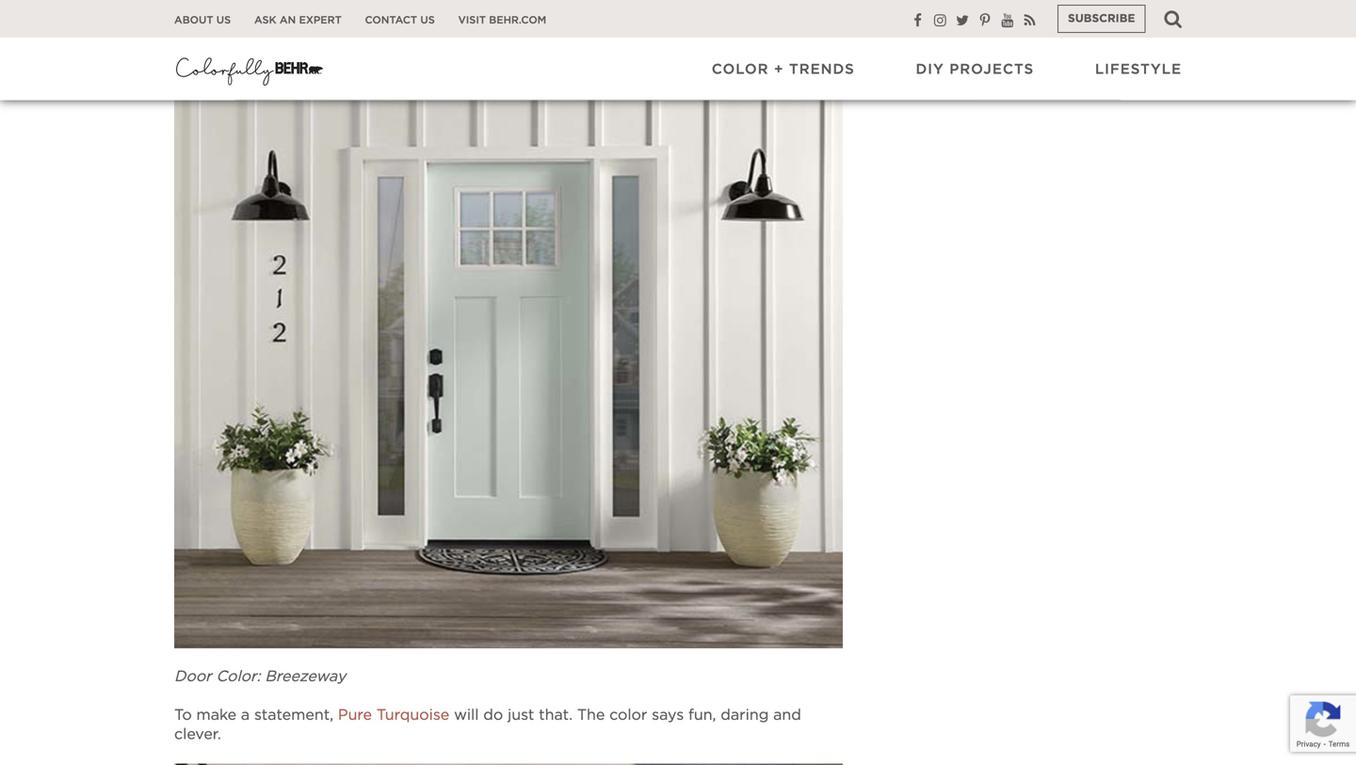Task type: describe. For each thing, give the bounding box(es) containing it.
make
[[196, 708, 237, 723]]

color
[[712, 62, 769, 77]]

about us
[[174, 15, 231, 25]]

door
[[174, 670, 212, 685]]

+
[[774, 62, 784, 77]]

about us link
[[174, 14, 231, 27]]

breezeway
[[265, 670, 346, 685]]

color:
[[216, 670, 260, 685]]

color
[[609, 708, 647, 723]]

contact us link
[[365, 14, 435, 27]]

will
[[454, 708, 479, 723]]

lifestyle
[[1095, 62, 1182, 77]]

says
[[652, 708, 684, 723]]

the
[[577, 708, 605, 723]]

visit
[[458, 15, 486, 25]]

visit behr.com
[[458, 15, 546, 25]]

expert
[[299, 15, 342, 25]]

turquoise
[[377, 708, 449, 723]]

color + trends
[[712, 62, 855, 77]]

pure turquoise link
[[338, 708, 449, 723]]

to
[[174, 708, 192, 723]]

fun,
[[688, 708, 716, 723]]

do
[[483, 708, 503, 723]]

a
[[241, 708, 250, 723]]

an
[[280, 15, 296, 25]]

ask an expert link
[[254, 14, 342, 27]]



Task type: vqa. For each thing, say whether or not it's contained in the screenshot.
"PPU4-"
no



Task type: locate. For each thing, give the bounding box(es) containing it.
us
[[216, 15, 231, 25], [420, 15, 435, 25]]

ask an expert
[[254, 15, 342, 25]]

us for about us
[[216, 15, 231, 25]]

daring
[[721, 708, 769, 723]]

contact us
[[365, 15, 435, 25]]

a home showing the front door painted in a minty green hue. image
[[174, 26, 843, 649]]

pure
[[338, 708, 372, 723]]

subscribe
[[1068, 13, 1135, 24]]

clever.
[[174, 728, 221, 743]]

us right the about
[[216, 15, 231, 25]]

color + trends link
[[712, 61, 855, 79]]

0 horizontal spatial us
[[216, 15, 231, 25]]

about
[[174, 15, 213, 25]]

trends
[[789, 62, 855, 77]]

behr.com
[[489, 15, 546, 25]]

diy
[[916, 62, 944, 77]]

to make a statement, pure turquoise
[[174, 708, 449, 723]]

1 horizontal spatial us
[[420, 15, 435, 25]]

diy projects
[[916, 62, 1034, 77]]

diy projects link
[[916, 61, 1034, 79]]

projects
[[950, 62, 1034, 77]]

will do just that. the color says fun, daring and clever.
[[174, 708, 801, 743]]

2 us from the left
[[420, 15, 435, 25]]

us right contact
[[420, 15, 435, 25]]

search image
[[1164, 9, 1182, 28]]

us for contact us
[[420, 15, 435, 25]]

subscribe link
[[1058, 5, 1146, 33]]

that.
[[539, 708, 573, 723]]

visit behr.com link
[[458, 14, 546, 27]]

colorfully behr image
[[174, 52, 325, 89]]

door color: breezeway
[[174, 670, 346, 685]]

ask
[[254, 15, 276, 25]]

just
[[508, 708, 534, 723]]

lifestyle link
[[1095, 61, 1182, 79]]

1 us from the left
[[216, 15, 231, 25]]

and
[[773, 708, 801, 723]]

statement,
[[254, 708, 333, 723]]

contact
[[365, 15, 417, 25]]



